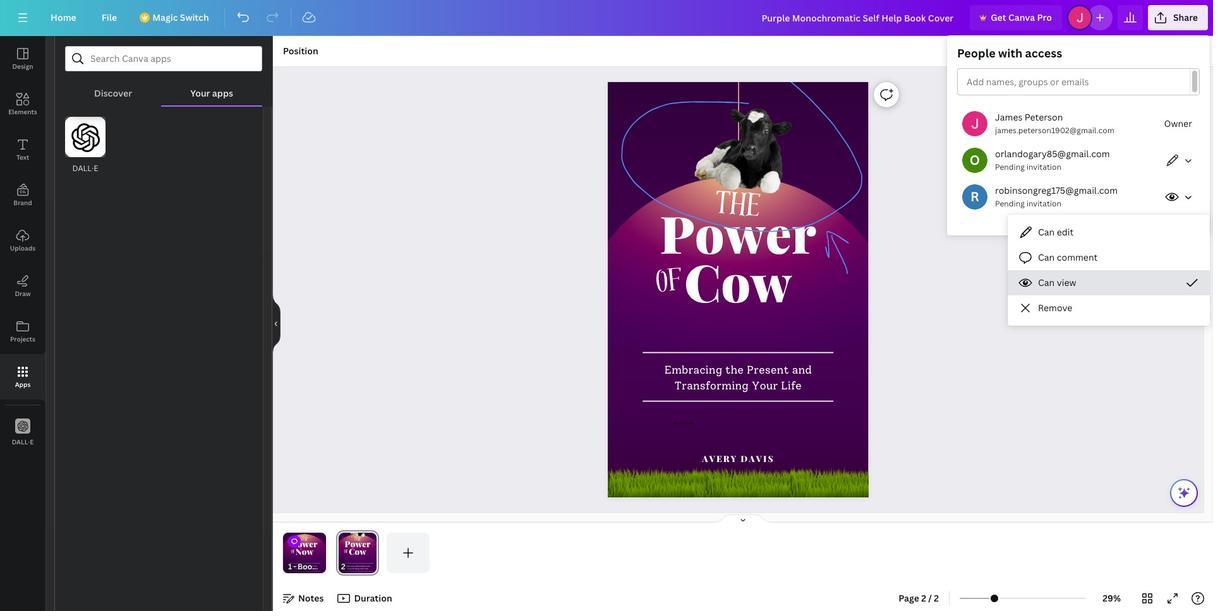 Task type: locate. For each thing, give the bounding box(es) containing it.
pending inside orlandogary85@gmail.com pending invitation
[[995, 162, 1025, 172]]

1 vertical spatial pending
[[995, 198, 1025, 209]]

0 horizontal spatial power
[[292, 538, 317, 550]]

life
[[781, 379, 802, 393], [312, 568, 315, 570]]

brand
[[13, 198, 32, 207]]

can edit
[[1038, 226, 1074, 238]]

discover button
[[65, 71, 161, 106]]

0 horizontal spatial embracing the present and transforming your life
[[292, 566, 317, 570]]

power for cow
[[660, 198, 816, 267]]

people with access group
[[947, 35, 1210, 236]]

embracing the present and transforming your life
[[664, 364, 812, 393], [292, 566, 317, 570]]

Design title text field
[[751, 5, 965, 30]]

james
[[995, 111, 1023, 123]]

2 invitation from the top
[[1026, 198, 1061, 209]]

dm serif display
[[673, 421, 695, 425]]

robinsongreg175@gmail.com pending invitation
[[995, 184, 1118, 209]]

can comment
[[1038, 251, 1098, 263]]

orlandogary85@gmail.com element
[[962, 148, 987, 173]]

magic switch button
[[132, 5, 219, 30]]

uploads button
[[0, 218, 45, 263]]

pending
[[995, 162, 1025, 172], [995, 198, 1025, 209]]

list box containing can edit
[[1008, 220, 1210, 321]]

page 2 image
[[336, 533, 379, 574]]

1 vertical spatial life
[[312, 568, 315, 570]]

transforming down now
[[294, 568, 306, 570]]

owner
[[1164, 118, 1192, 130]]

and
[[792, 364, 812, 377], [313, 566, 317, 568]]

page
[[899, 593, 919, 605]]

invitation inside orlandogary85@gmail.com pending invitation
[[1026, 162, 1061, 172]]

can inside button
[[1038, 277, 1055, 289]]

0 vertical spatial dall·e
[[72, 163, 98, 174]]

1 horizontal spatial of
[[654, 257, 685, 311]]

get canva pro
[[991, 11, 1052, 23]]

0 vertical spatial invitation
[[1026, 162, 1061, 172]]

0 horizontal spatial and
[[313, 566, 317, 568]]

can left edit
[[1038, 226, 1055, 238]]

present
[[747, 364, 789, 377], [306, 566, 313, 568]]

draw button
[[0, 263, 45, 309]]

0 vertical spatial pending
[[995, 162, 1025, 172]]

1 horizontal spatial embracing the present and transforming your life
[[664, 364, 812, 393]]

can inside "option"
[[1038, 251, 1055, 263]]

1 horizontal spatial 2
[[934, 593, 939, 605]]

home link
[[40, 5, 86, 30]]

dall·e
[[72, 163, 98, 174], [12, 438, 34, 446]]

avery
[[702, 453, 738, 465]]

robinsongreg175@gmail.com image
[[962, 184, 987, 210]]

davis
[[741, 453, 775, 465]]

1 vertical spatial invitation
[[1026, 198, 1061, 209]]

elements button
[[0, 82, 45, 127]]

access
[[1025, 45, 1062, 61]]

main menu bar
[[0, 0, 1213, 36]]

1 vertical spatial your
[[752, 379, 778, 393]]

0 horizontal spatial embracing
[[292, 566, 302, 568]]

2 horizontal spatial your
[[752, 379, 778, 393]]

2 can from the top
[[1038, 251, 1055, 263]]

remove button
[[1008, 296, 1210, 321]]

invitation down orlandogary85@gmail.com
[[1026, 162, 1061, 172]]

notes
[[298, 593, 324, 605]]

can view
[[1038, 277, 1076, 289]]

0 horizontal spatial your
[[190, 87, 210, 99]]

dall·e inside button
[[12, 438, 34, 446]]

can view option
[[1008, 270, 1210, 296]]

2 pending from the top
[[995, 198, 1025, 209]]

0 horizontal spatial present
[[306, 566, 313, 568]]

can left view
[[1038, 277, 1055, 289]]

0 vertical spatial of
[[654, 257, 685, 311]]

1 vertical spatial dall·e
[[12, 438, 34, 446]]

2
[[921, 593, 926, 605], [934, 593, 939, 605]]

can down can edit
[[1038, 251, 1055, 263]]

invitation down robinsongreg175@gmail.com
[[1026, 198, 1061, 209]]

1 horizontal spatial and
[[792, 364, 812, 377]]

list box
[[1008, 220, 1210, 321]]

29% button
[[1091, 589, 1132, 609]]

2 right the /
[[934, 593, 939, 605]]

pending right robinsongreg175@gmail.com element
[[995, 198, 1025, 209]]

magic
[[152, 11, 178, 23]]

text
[[16, 153, 29, 162]]

Can edit button
[[1159, 148, 1200, 173]]

1 horizontal spatial power
[[660, 198, 816, 267]]

1 invitation from the top
[[1026, 162, 1061, 172]]

1 horizontal spatial embracing
[[664, 364, 723, 377]]

position
[[283, 45, 318, 57]]

can comment option
[[1008, 245, 1210, 270]]

0 vertical spatial power
[[660, 198, 816, 267]]

1 horizontal spatial dall·e
[[72, 163, 98, 174]]

embracing up display
[[664, 364, 723, 377]]

text button
[[0, 127, 45, 172]]

share button
[[1148, 5, 1208, 30]]

0 vertical spatial can
[[1038, 226, 1055, 238]]

the
[[713, 179, 762, 236], [726, 364, 744, 377], [300, 535, 309, 544], [302, 566, 305, 568]]

side panel tab list
[[0, 36, 45, 456]]

1 pending from the top
[[995, 162, 1025, 172]]

peterson
[[1025, 111, 1063, 123]]

cow
[[684, 247, 792, 316]]

1 horizontal spatial life
[[781, 379, 802, 393]]

1 vertical spatial and
[[313, 566, 317, 568]]

dm
[[673, 421, 678, 425]]

0 vertical spatial your
[[190, 87, 210, 99]]

james peterson james.peterson1902@gmail.com
[[995, 111, 1114, 136]]

invitation for orlandogary85@gmail.com
[[1026, 162, 1061, 172]]

0 horizontal spatial dall·e
[[12, 438, 34, 446]]

power for now
[[292, 538, 317, 550]]

the inside of the
[[300, 535, 309, 544]]

can
[[1038, 226, 1055, 238], [1038, 251, 1055, 263], [1038, 277, 1055, 289]]

get
[[991, 11, 1006, 23]]

robinsongreg175@gmail.com
[[995, 184, 1118, 196]]

with
[[998, 45, 1022, 61]]

orlandogary85@gmail.com
[[995, 148, 1110, 160]]

1 can from the top
[[1038, 226, 1055, 238]]

power
[[660, 198, 816, 267], [292, 538, 317, 550]]

0 horizontal spatial of
[[291, 548, 296, 557]]

0 horizontal spatial 2
[[921, 593, 926, 605]]

1 vertical spatial can
[[1038, 251, 1055, 263]]

1 vertical spatial present
[[306, 566, 313, 568]]

3 can from the top
[[1038, 277, 1055, 289]]

file button
[[91, 5, 127, 30]]

your apps button
[[161, 71, 262, 106]]

can view button
[[1008, 270, 1210, 296]]

avery davis
[[702, 453, 775, 465]]

1 vertical spatial power
[[292, 538, 317, 550]]

transforming up display
[[675, 379, 749, 393]]

2 left the /
[[921, 593, 926, 605]]

people with access
[[957, 45, 1062, 61]]

elements
[[8, 107, 37, 116]]

brand button
[[0, 172, 45, 218]]

orlandogary85@gmail.com image
[[962, 148, 987, 173]]

embracing down now
[[292, 566, 302, 568]]

invitation
[[1026, 162, 1061, 172], [1026, 198, 1061, 209]]

1 vertical spatial embracing the present and transforming your life
[[292, 566, 317, 570]]

design
[[12, 62, 33, 71]]

of
[[654, 257, 685, 311], [291, 548, 296, 557]]

29%
[[1103, 593, 1121, 605]]

1 vertical spatial transforming
[[294, 568, 306, 570]]

your
[[190, 87, 210, 99], [752, 379, 778, 393], [307, 568, 311, 570]]

invitation inside robinsongreg175@gmail.com pending invitation
[[1026, 198, 1061, 209]]

0 vertical spatial embracing
[[664, 364, 723, 377]]

file
[[102, 11, 117, 23]]

2 vertical spatial can
[[1038, 277, 1055, 289]]

invitation for robinsongreg175@gmail.com
[[1026, 198, 1061, 209]]

pending right orlandogary85@gmail.com element
[[995, 162, 1025, 172]]

your apps
[[190, 87, 233, 99]]

embracing
[[664, 364, 723, 377], [292, 566, 302, 568]]

pending inside robinsongreg175@gmail.com pending invitation
[[995, 198, 1025, 209]]

share
[[1173, 11, 1198, 23]]

2 vertical spatial your
[[307, 568, 311, 570]]

hide image
[[272, 293, 281, 354]]

1 horizontal spatial transforming
[[675, 379, 749, 393]]

can for can edit
[[1038, 226, 1055, 238]]

1 horizontal spatial present
[[747, 364, 789, 377]]

0 vertical spatial transforming
[[675, 379, 749, 393]]

1 2 from the left
[[921, 593, 926, 605]]

1 vertical spatial of
[[291, 548, 296, 557]]

edit
[[1057, 226, 1074, 238]]

Search Canva apps search field
[[90, 47, 237, 71]]

of inside of the
[[291, 548, 296, 557]]

transforming
[[675, 379, 749, 393], [294, 568, 306, 570]]

position button
[[278, 41, 323, 61]]

Page title text field
[[351, 561, 356, 574]]



Task type: vqa. For each thing, say whether or not it's contained in the screenshot.
the Link
no



Task type: describe. For each thing, give the bounding box(es) containing it.
remove option
[[1008, 296, 1210, 321]]

page 2 / 2 button
[[894, 589, 944, 609]]

discover
[[94, 87, 132, 99]]

can for can view
[[1038, 277, 1055, 289]]

hide pages image
[[713, 514, 773, 524]]

Can view button
[[1159, 184, 1200, 210]]

uploads
[[10, 244, 35, 253]]

duration button
[[334, 589, 397, 609]]

apps button
[[0, 354, 45, 400]]

canva
[[1008, 11, 1035, 23]]

draw
[[15, 289, 31, 298]]

power now
[[292, 538, 317, 558]]

pro
[[1037, 11, 1052, 23]]

your inside button
[[190, 87, 210, 99]]

0 horizontal spatial life
[[312, 568, 315, 570]]

can for can comment
[[1038, 251, 1055, 263]]

duration
[[354, 593, 392, 605]]

display
[[685, 421, 695, 425]]

james.peterson1902@gmail.com
[[995, 125, 1114, 136]]

comment
[[1057, 251, 1098, 263]]

dall·e button
[[0, 410, 45, 456]]

Add names, groups or emails text field
[[963, 74, 1093, 92]]

view
[[1057, 277, 1076, 289]]

magic switch
[[152, 11, 209, 23]]

1 horizontal spatial your
[[307, 568, 311, 570]]

of the
[[291, 535, 309, 557]]

canva assistant image
[[1176, 486, 1192, 501]]

design button
[[0, 36, 45, 82]]

can edit option
[[1008, 220, 1210, 245]]

switch
[[180, 11, 209, 23]]

0 vertical spatial embracing the present and transforming your life
[[664, 364, 812, 393]]

2 2 from the left
[[934, 593, 939, 605]]

remove
[[1038, 302, 1072, 314]]

power cow
[[660, 198, 816, 316]]

page 2 / 2
[[899, 593, 939, 605]]

0 horizontal spatial transforming
[[294, 568, 306, 570]]

people
[[957, 45, 996, 61]]

pending for robinsongreg175@gmail.com
[[995, 198, 1025, 209]]

robinsongreg175@gmail.com element
[[962, 184, 987, 210]]

serif
[[678, 421, 684, 425]]

can edit button
[[1008, 220, 1210, 245]]

of for of the
[[291, 548, 296, 557]]

orlandogary85@gmail.com pending invitation
[[995, 148, 1110, 172]]

of for of
[[654, 257, 685, 311]]

apps
[[15, 380, 31, 389]]

/
[[928, 593, 932, 605]]

0 vertical spatial life
[[781, 379, 802, 393]]

get canva pro button
[[970, 5, 1062, 30]]

apps
[[212, 87, 233, 99]]

home
[[51, 11, 76, 23]]

projects button
[[0, 309, 45, 354]]

1 vertical spatial embracing
[[292, 566, 302, 568]]

now
[[296, 546, 313, 558]]

projects
[[10, 335, 35, 344]]

pending for orlandogary85@gmail.com
[[995, 162, 1025, 172]]

0 vertical spatial and
[[792, 364, 812, 377]]

can comment button
[[1008, 245, 1210, 270]]

0 vertical spatial present
[[747, 364, 789, 377]]

notes button
[[278, 589, 329, 609]]



